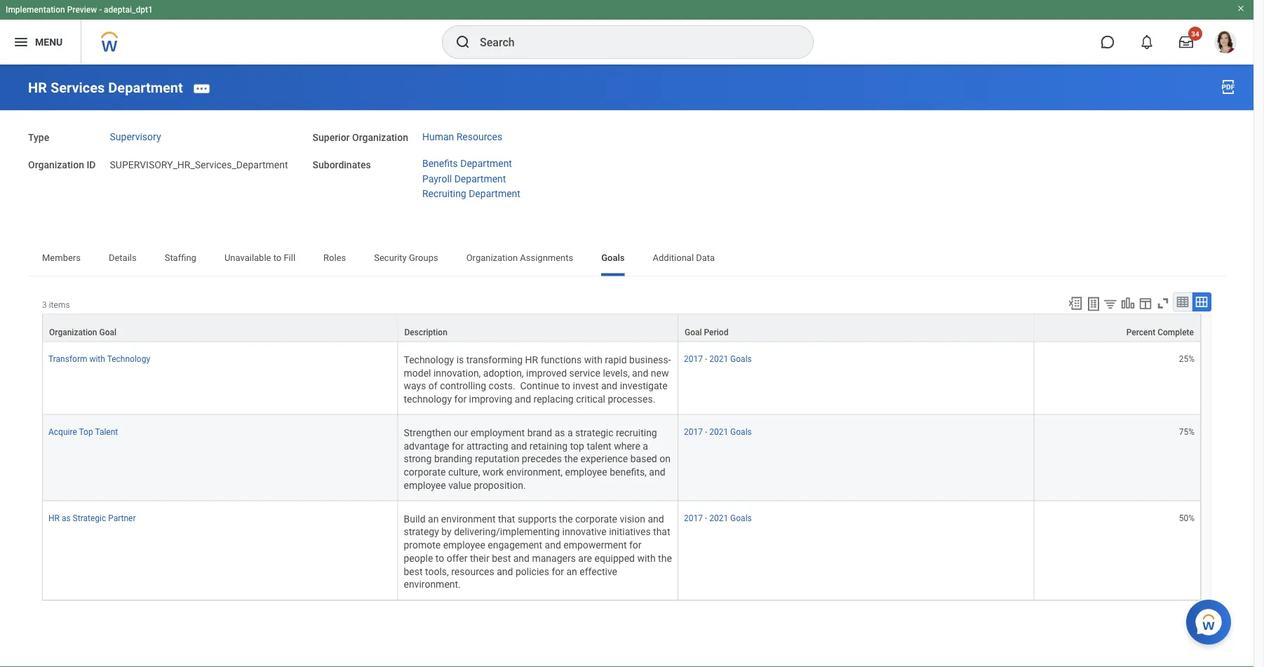 Task type: describe. For each thing, give the bounding box(es) containing it.
transform with technology
[[48, 354, 150, 364]]

work
[[483, 467, 504, 478]]

select to filter grid data image
[[1103, 296, 1118, 311]]

talent
[[587, 440, 612, 452]]

view printable version (pdf) image
[[1220, 79, 1237, 95]]

3
[[42, 300, 47, 310]]

hr as strategic partner link
[[48, 510, 136, 523]]

goals for strengthen our employment brand as a strategic recruiting advantage for attracting and retaining top talent where a strong branding reputation precedes the experience based on corporate culture, work environment, employee benefits, and employee value proposition.
[[731, 427, 752, 437]]

2021 for build an environment that supports the corporate vision and strategy by
[[710, 513, 728, 523]]

improved
[[526, 367, 567, 379]]

toolbar inside the "hr services department" main content
[[1062, 292, 1212, 314]]

effective
[[580, 566, 617, 577]]

implementation
[[6, 5, 65, 15]]

1 vertical spatial employee
[[404, 480, 446, 491]]

goal period
[[685, 327, 729, 337]]

their
[[470, 553, 490, 564]]

goal period button
[[678, 315, 1034, 341]]

department for benefits
[[460, 158, 512, 170]]

security groups
[[374, 253, 438, 263]]

recruiting
[[422, 188, 466, 200]]

complete
[[1158, 327, 1194, 337]]

strengthen our employment brand as a strategic recruiting advantage for attracting and retaining top talent where a strong branding reputation precedes the experience based on corporate culture, work environment, employee benefits, and employee value proposition. row
[[42, 415, 1201, 501]]

service
[[569, 367, 601, 379]]

new
[[651, 367, 669, 379]]

- for strengthen our employment brand as a strategic recruiting advantage for attracting and retaining top talent where a strong branding reputation precedes the experience based on corporate culture, work environment, employee benefits, and employee value proposition.
[[705, 427, 707, 437]]

close environment banner image
[[1237, 4, 1245, 13]]

data
[[696, 253, 715, 263]]

expand table image
[[1195, 295, 1209, 309]]

menu button
[[0, 20, 81, 65]]

to inside technology is transforming hr functions with rapid business- model innovation, adoption, improved service levels, and new ways of controlling costs.  continue to invest and investigate technology for improving and replacing critical
[[562, 380, 570, 392]]

and up investigate
[[632, 367, 649, 379]]

an inside innovative initiatives that promote employee engagement and empowerment for people to offer their best and managers are equipped with the best tools, resources and policies for an effective environment.
[[567, 566, 577, 577]]

description button
[[398, 315, 678, 341]]

processes.
[[608, 394, 663, 405]]

environment.
[[404, 579, 461, 591]]

id
[[87, 159, 96, 171]]

supervisory_hr_services_department
[[110, 159, 288, 171]]

3 items
[[42, 300, 70, 310]]

2021 for technology is transforming hr functions with rapid business- model innovation, adoption, improved service levels, and new ways of controlling costs.  continue to invest and investigate technology for improving and replacing critical
[[710, 354, 728, 364]]

that inside innovative initiatives that promote employee engagement and empowerment for people to offer their best and managers are equipped with the best tools, resources and policies for an effective environment.
[[653, 526, 670, 538]]

and down on
[[649, 467, 666, 478]]

recruiting department link
[[422, 188, 521, 200]]

export to worksheets image
[[1085, 296, 1102, 313]]

promote
[[404, 540, 441, 551]]

notifications large image
[[1140, 35, 1154, 49]]

description
[[404, 327, 448, 337]]

engagement
[[488, 540, 543, 551]]

export to excel image
[[1068, 296, 1083, 311]]

controlling
[[440, 380, 486, 392]]

by
[[442, 526, 452, 538]]

of
[[429, 380, 438, 392]]

2017 for technology is transforming hr functions with rapid business- model innovation, adoption, improved service levels, and new ways of controlling costs.  continue to invest and investigate technology for improving and replacing critical
[[684, 354, 703, 364]]

2017 - 2021 goals link for build an environment that supports the corporate vision and strategy by
[[684, 510, 752, 523]]

and inside build an environment that supports the corporate vision and strategy by
[[648, 513, 664, 525]]

preview
[[67, 5, 97, 15]]

employment
[[471, 427, 525, 439]]

to inside innovative initiatives that promote employee engagement and empowerment for people to offer their best and managers are equipped with the best tools, resources and policies for an effective environment.
[[436, 553, 444, 564]]

payroll
[[422, 173, 452, 185]]

and down costs.
[[515, 394, 531, 405]]

percent complete
[[1127, 327, 1194, 337]]

as inside strengthen our employment brand as a strategic recruiting advantage for attracting and retaining top talent where a strong branding reputation precedes the experience based on corporate culture, work environment, employee benefits, and employee value proposition.
[[555, 427, 565, 439]]

0 vertical spatial a
[[568, 427, 573, 439]]

environment
[[441, 513, 496, 525]]

technology inside "link"
[[107, 354, 150, 364]]

1 horizontal spatial a
[[643, 440, 648, 452]]

with rapid
[[584, 354, 627, 366]]

critical
[[576, 394, 606, 405]]

is
[[457, 354, 464, 366]]

to inside tab list
[[273, 253, 282, 263]]

search image
[[455, 34, 472, 51]]

top
[[79, 427, 93, 437]]

with inside innovative initiatives that promote employee engagement and empowerment for people to offer their best and managers are equipped with the best tools, resources and policies for an effective environment.
[[637, 553, 656, 564]]

superior organization
[[313, 132, 408, 144]]

based
[[631, 453, 657, 465]]

model
[[404, 367, 431, 379]]

resources
[[451, 566, 495, 577]]

75%
[[1179, 427, 1195, 437]]

equipped
[[595, 553, 635, 564]]

innovative
[[562, 526, 607, 538]]

1 horizontal spatial best
[[492, 553, 511, 564]]

corporate inside strengthen our employment brand as a strategic recruiting advantage for attracting and retaining top talent where a strong branding reputation precedes the experience based on corporate culture, work environment, employee benefits, and employee value proposition.
[[404, 467, 446, 478]]

click to view/edit grid preferences image
[[1138, 296, 1154, 311]]

the inside strengthen our employment brand as a strategic recruiting advantage for attracting and retaining top talent where a strong branding reputation precedes the experience based on corporate culture, work environment, employee benefits, and employee value proposition.
[[564, 453, 578, 465]]

replacing
[[534, 394, 574, 405]]

0 vertical spatial employee
[[565, 467, 607, 478]]

attracting
[[467, 440, 509, 452]]

and empowerment
[[545, 540, 627, 551]]

payroll department
[[422, 173, 506, 185]]

benefits department
[[422, 158, 512, 170]]

2017 - 2021 goals link for strengthen our employment brand as a strategic recruiting advantage for attracting and retaining top talent where a strong branding reputation precedes the experience based on corporate culture, work environment, employee benefits, and employee value proposition.
[[684, 424, 752, 437]]

items selected list
[[422, 158, 544, 200]]

brand
[[527, 427, 552, 439]]

2021 for strengthen our employment brand as a strategic recruiting advantage for attracting and retaining top talent where a strong branding reputation precedes the experience based on corporate culture, work environment, employee benefits, and employee value proposition.
[[710, 427, 728, 437]]

1 goal from the left
[[99, 327, 117, 337]]

inbox large image
[[1180, 35, 1194, 49]]

the inside build an environment that supports the corporate vision and strategy by
[[559, 513, 573, 525]]

and left policies at left
[[497, 566, 513, 577]]

fill
[[284, 253, 295, 263]]

adeptai_dpt1
[[104, 5, 153, 15]]

organization for organization goal
[[49, 327, 97, 337]]

benefits,
[[610, 467, 647, 478]]

hr services department link
[[28, 79, 183, 96]]

- for build an environment that supports the corporate vision and strategy by
[[705, 513, 707, 523]]

human resources
[[422, 131, 503, 142]]

tab list inside the "hr services department" main content
[[28, 242, 1226, 276]]

department up supervisory at the top left
[[108, 79, 183, 96]]

policies
[[516, 566, 549, 577]]

hr for hr as strategic partner
[[48, 513, 60, 523]]

payroll department link
[[422, 173, 506, 185]]

unavailable to fill
[[224, 253, 295, 263]]

strengthen
[[404, 427, 451, 439]]

strategy
[[404, 526, 439, 538]]

strategic
[[575, 427, 614, 439]]

acquire
[[48, 427, 77, 437]]

tools,
[[425, 566, 449, 577]]

2017 - 2021 goals for build an environment that supports the corporate vision and strategy by
[[684, 513, 752, 523]]

employee inside innovative initiatives that promote employee engagement and empowerment for people to offer their best and managers are equipped with the best tools, resources and policies for an effective environment.
[[443, 540, 485, 551]]

2017 for build an environment that supports the corporate vision and strategy by
[[684, 513, 703, 523]]

recruiting department
[[422, 188, 521, 200]]

partner
[[108, 513, 136, 523]]



Task type: vqa. For each thing, say whether or not it's contained in the screenshot.
Copy Previous Expense Report field
no



Task type: locate. For each thing, give the bounding box(es) containing it.
goals for build an environment that supports the corporate vision and strategy by
[[731, 513, 752, 523]]

tab list
[[28, 242, 1226, 276]]

department for payroll
[[454, 173, 506, 185]]

row for 3 items
[[42, 342, 1201, 415]]

organization left assignments
[[466, 253, 518, 263]]

1 horizontal spatial an
[[567, 566, 577, 577]]

on
[[660, 453, 671, 465]]

2 2017 - 2021 goals link from the top
[[684, 424, 752, 437]]

human
[[422, 131, 454, 142]]

0 horizontal spatial a
[[568, 427, 573, 439]]

1 horizontal spatial corporate
[[575, 513, 617, 525]]

1 row from the top
[[42, 314, 1201, 342]]

0 horizontal spatial hr
[[28, 79, 47, 96]]

table image
[[1176, 295, 1190, 309]]

menu
[[35, 36, 63, 48]]

talent
[[95, 427, 118, 437]]

employee up 'offer'
[[443, 540, 485, 551]]

0 vertical spatial to
[[273, 253, 282, 263]]

items
[[49, 300, 70, 310]]

34 button
[[1171, 27, 1203, 58]]

experience
[[581, 453, 628, 465]]

with right transform
[[89, 354, 105, 364]]

employee down strong
[[404, 480, 446, 491]]

subordinates
[[313, 159, 371, 171]]

with inside transform with technology "link"
[[89, 354, 105, 364]]

1 vertical spatial best
[[404, 566, 423, 577]]

row
[[42, 314, 1201, 342], [42, 342, 1201, 415], [42, 501, 1201, 601]]

and
[[632, 367, 649, 379], [601, 380, 618, 392], [515, 394, 531, 405], [511, 440, 527, 452], [649, 467, 666, 478], [648, 513, 664, 525], [513, 553, 530, 564], [497, 566, 513, 577]]

that right initiatives
[[653, 526, 670, 538]]

2021
[[710, 354, 728, 364], [710, 427, 728, 437], [710, 513, 728, 523]]

1 vertical spatial 2017
[[684, 427, 703, 437]]

0 horizontal spatial goal
[[99, 327, 117, 337]]

expand/collapse chart image
[[1121, 296, 1136, 311]]

1 horizontal spatial as
[[555, 427, 565, 439]]

0 horizontal spatial to
[[273, 253, 282, 263]]

0 vertical spatial an
[[428, 513, 439, 525]]

1 vertical spatial a
[[643, 440, 648, 452]]

invest
[[573, 380, 599, 392]]

environment,
[[506, 467, 563, 478]]

vision
[[620, 513, 646, 525]]

1 2017 from the top
[[684, 354, 703, 364]]

2 horizontal spatial to
[[562, 380, 570, 392]]

organization goal button
[[43, 315, 397, 341]]

1 vertical spatial that
[[653, 526, 670, 538]]

1 vertical spatial the
[[559, 513, 573, 525]]

1 vertical spatial an
[[567, 566, 577, 577]]

organization goal
[[49, 327, 117, 337]]

0 horizontal spatial technology
[[107, 354, 150, 364]]

corporate inside build an environment that supports the corporate vision and strategy by
[[575, 513, 617, 525]]

3 2021 from the top
[[710, 513, 728, 523]]

with down initiatives
[[637, 553, 656, 564]]

percent complete button
[[1035, 315, 1201, 341]]

organization
[[352, 132, 408, 144], [28, 159, 84, 171], [466, 253, 518, 263], [49, 327, 97, 337]]

additional data
[[653, 253, 715, 263]]

employee down experience
[[565, 467, 607, 478]]

hr services department
[[28, 79, 183, 96]]

for down initiatives
[[629, 540, 642, 551]]

corporate up innovative
[[575, 513, 617, 525]]

3 row from the top
[[42, 501, 1201, 601]]

2 vertical spatial to
[[436, 553, 444, 564]]

improving
[[469, 394, 512, 405]]

corporate down strong
[[404, 467, 446, 478]]

0 horizontal spatial that
[[498, 513, 515, 525]]

2 vertical spatial 2021
[[710, 513, 728, 523]]

organization up subordinates
[[352, 132, 408, 144]]

1 vertical spatial corporate
[[575, 513, 617, 525]]

to
[[273, 253, 282, 263], [562, 380, 570, 392], [436, 553, 444, 564]]

precedes
[[522, 453, 562, 465]]

hr as strategic partner
[[48, 513, 136, 523]]

2 horizontal spatial hr
[[525, 354, 538, 366]]

2017 - 2021 goals for technology is transforming hr functions with rapid business- model innovation, adoption, improved service levels, and new ways of controlling costs.  continue to invest and investigate technology for improving and replacing critical
[[684, 354, 752, 364]]

offer
[[447, 553, 468, 564]]

2017 - 2021 goals inside strengthen our employment brand as a strategic recruiting advantage for attracting and retaining top talent where a strong branding reputation precedes the experience based on corporate culture, work environment, employee benefits, and employee value proposition. row
[[684, 427, 752, 437]]

2017 - 2021 goals link for technology is transforming hr functions with rapid business- model innovation, adoption, improved service levels, and new ways of controlling costs.  continue to invest and investigate technology for improving and replacing critical
[[684, 351, 752, 364]]

row containing build an environment that supports the corporate vision and strategy by
[[42, 501, 1201, 601]]

to up replacing at the left bottom of page
[[562, 380, 570, 392]]

menu banner
[[0, 0, 1254, 65]]

our
[[454, 427, 468, 439]]

retaining
[[530, 440, 568, 452]]

2 row from the top
[[42, 342, 1201, 415]]

for down managers
[[552, 566, 564, 577]]

for down controlling
[[454, 394, 467, 405]]

organization for organization id
[[28, 159, 84, 171]]

2017 inside strengthen our employment brand as a strategic recruiting advantage for attracting and retaining top talent where a strong branding reputation precedes the experience based on corporate culture, work environment, employee benefits, and employee value proposition. row
[[684, 427, 703, 437]]

1 horizontal spatial to
[[436, 553, 444, 564]]

a up top
[[568, 427, 573, 439]]

department down payroll department
[[469, 188, 521, 200]]

0 vertical spatial 2017 - 2021 goals
[[684, 354, 752, 364]]

an up strategy
[[428, 513, 439, 525]]

1 horizontal spatial that
[[653, 526, 670, 538]]

hr inside technology is transforming hr functions with rapid business- model innovation, adoption, improved service levels, and new ways of controlling costs.  continue to invest and investigate technology for improving and replacing critical
[[525, 354, 538, 366]]

a up based
[[643, 440, 648, 452]]

3 2017 - 2021 goals from the top
[[684, 513, 752, 523]]

goals inside strengthen our employment brand as a strategic recruiting advantage for attracting and retaining top talent where a strong branding reputation precedes the experience based on corporate culture, work environment, employee benefits, and employee value proposition. row
[[731, 427, 752, 437]]

0 vertical spatial 2017
[[684, 354, 703, 364]]

for inside technology is transforming hr functions with rapid business- model innovation, adoption, improved service levels, and new ways of controlling costs.  continue to invest and investigate technology for improving and replacing critical
[[454, 394, 467, 405]]

0 vertical spatial 2017 - 2021 goals link
[[684, 351, 752, 364]]

best down "people"
[[404, 566, 423, 577]]

0 vertical spatial best
[[492, 553, 511, 564]]

toolbar
[[1062, 292, 1212, 314]]

1 vertical spatial to
[[562, 380, 570, 392]]

as
[[555, 427, 565, 439], [62, 513, 71, 523]]

2017
[[684, 354, 703, 364], [684, 427, 703, 437], [684, 513, 703, 523]]

security
[[374, 253, 407, 263]]

an down managers
[[567, 566, 577, 577]]

innovative initiatives that promote employee engagement and empowerment for people to offer their best and managers are equipped with the best tools, resources and policies for an effective environment.
[[404, 526, 675, 591]]

goals for technology is transforming hr functions with rapid business- model innovation, adoption, improved service levels, and new ways of controlling costs.  continue to invest and investigate technology for improving and replacing critical
[[731, 354, 752, 364]]

goal up transform with technology "link"
[[99, 327, 117, 337]]

hr for hr services department
[[28, 79, 47, 96]]

acquire top talent link
[[48, 424, 118, 437]]

functions
[[541, 354, 582, 366]]

employee
[[565, 467, 607, 478], [404, 480, 446, 491], [443, 540, 485, 551]]

hr services department main content
[[0, 65, 1254, 664]]

2 2017 from the top
[[684, 427, 703, 437]]

1 2021 from the top
[[710, 354, 728, 364]]

adoption,
[[483, 367, 524, 379]]

tab list containing members
[[28, 242, 1226, 276]]

the
[[564, 453, 578, 465], [559, 513, 573, 525], [658, 553, 672, 564]]

- inside menu 'banner'
[[99, 5, 102, 15]]

that inside build an environment that supports the corporate vision and strategy by
[[498, 513, 515, 525]]

and down the engagement
[[513, 553, 530, 564]]

department for recruiting
[[469, 188, 521, 200]]

0 vertical spatial that
[[498, 513, 515, 525]]

1 horizontal spatial hr
[[48, 513, 60, 523]]

organization assignments
[[466, 253, 573, 263]]

acquire top talent
[[48, 427, 118, 437]]

culture,
[[448, 467, 480, 478]]

resources
[[457, 131, 503, 142]]

goal left period at the right
[[685, 327, 702, 337]]

proposition.
[[474, 480, 526, 491]]

1 vertical spatial hr
[[525, 354, 538, 366]]

supervisory link
[[110, 131, 161, 142]]

services
[[50, 79, 105, 96]]

1 technology from the left
[[107, 354, 150, 364]]

goals
[[601, 253, 625, 263], [731, 354, 752, 364], [731, 427, 752, 437], [731, 513, 752, 523]]

0 horizontal spatial corporate
[[404, 467, 446, 478]]

hr left services
[[28, 79, 47, 96]]

2 2021 from the top
[[710, 427, 728, 437]]

3 2017 from the top
[[684, 513, 703, 523]]

recruiting
[[616, 427, 657, 439]]

2 vertical spatial the
[[658, 553, 672, 564]]

justify image
[[13, 34, 29, 51]]

technology down organization goal
[[107, 354, 150, 364]]

2 technology from the left
[[404, 354, 454, 366]]

2017 - 2021 goals for strengthen our employment brand as a strategic recruiting advantage for attracting and retaining top talent where a strong branding reputation precedes the experience based on corporate culture, work environment, employee benefits, and employee value proposition.
[[684, 427, 752, 437]]

1 vertical spatial with
[[637, 553, 656, 564]]

2 vertical spatial employee
[[443, 540, 485, 551]]

organization inside popup button
[[49, 327, 97, 337]]

hr
[[28, 79, 47, 96], [525, 354, 538, 366], [48, 513, 60, 523]]

hr up improved
[[525, 354, 538, 366]]

2017 right vision
[[684, 513, 703, 523]]

2 vertical spatial 2017
[[684, 513, 703, 523]]

for down 'our'
[[452, 440, 464, 452]]

Search Workday  search field
[[480, 27, 784, 58]]

organization down type
[[28, 159, 84, 171]]

1 vertical spatial 2021
[[710, 427, 728, 437]]

- for technology is transforming hr functions with rapid business- model innovation, adoption, improved service levels, and new ways of controlling costs.  continue to invest and investigate technology for improving and replacing critical
[[705, 354, 707, 364]]

50%
[[1179, 513, 1195, 523]]

value
[[448, 480, 471, 491]]

0 vertical spatial with
[[89, 354, 105, 364]]

department up payroll department
[[460, 158, 512, 170]]

and down levels,
[[601, 380, 618, 392]]

strengthen our employment brand as a strategic recruiting advantage for attracting and retaining top talent where a strong branding reputation precedes the experience based on corporate culture, work environment, employee benefits, and employee value proposition.
[[404, 427, 673, 491]]

2017 for strengthen our employment brand as a strategic recruiting advantage for attracting and retaining top talent where a strong branding reputation precedes the experience based on corporate culture, work environment, employee benefits, and employee value proposition.
[[684, 427, 703, 437]]

and right vision
[[648, 513, 664, 525]]

and down employment
[[511, 440, 527, 452]]

technology
[[404, 394, 452, 405]]

0 horizontal spatial with
[[89, 354, 105, 364]]

build an environment that supports the corporate vision and strategy by
[[404, 513, 667, 538]]

3 2017 - 2021 goals link from the top
[[684, 510, 752, 523]]

organization inside tab list
[[466, 253, 518, 263]]

organization for organization assignments
[[466, 253, 518, 263]]

fullscreen image
[[1156, 296, 1171, 311]]

to left fill
[[273, 253, 282, 263]]

technology inside technology is transforming hr functions with rapid business- model innovation, adoption, improved service levels, and new ways of controlling costs.  continue to invest and investigate technology for improving and replacing critical
[[404, 354, 454, 366]]

reputation
[[475, 453, 519, 465]]

the inside innovative initiatives that promote employee engagement and empowerment for people to offer their best and managers are equipped with the best tools, resources and policies for an effective environment.
[[658, 553, 672, 564]]

1 vertical spatial 2017 - 2021 goals
[[684, 427, 752, 437]]

as up retaining
[[555, 427, 565, 439]]

benefits
[[422, 158, 458, 170]]

percent
[[1127, 327, 1156, 337]]

an
[[428, 513, 439, 525], [567, 566, 577, 577]]

hr left strategic
[[48, 513, 60, 523]]

0 horizontal spatial an
[[428, 513, 439, 525]]

supports
[[518, 513, 557, 525]]

department up recruiting department
[[454, 173, 506, 185]]

0 horizontal spatial as
[[62, 513, 71, 523]]

best down the engagement
[[492, 553, 511, 564]]

2 goal from the left
[[685, 327, 702, 337]]

1 vertical spatial as
[[62, 513, 71, 523]]

organization up transform
[[49, 327, 97, 337]]

build
[[404, 513, 426, 525]]

benefits department link
[[422, 158, 512, 170]]

0 vertical spatial as
[[555, 427, 565, 439]]

0 vertical spatial 2021
[[710, 354, 728, 364]]

2017 right recruiting
[[684, 427, 703, 437]]

- inside strengthen our employment brand as a strategic recruiting advantage for attracting and retaining top talent where a strong branding reputation precedes the experience based on corporate culture, work environment, employee benefits, and employee value proposition. row
[[705, 427, 707, 437]]

2017 - 2021 goals
[[684, 354, 752, 364], [684, 427, 752, 437], [684, 513, 752, 523]]

best
[[492, 553, 511, 564], [404, 566, 423, 577]]

2017 down goal period
[[684, 354, 703, 364]]

period
[[704, 327, 729, 337]]

1 2017 - 2021 goals from the top
[[684, 354, 752, 364]]

profile logan mcneil image
[[1215, 31, 1237, 56]]

technology up the model
[[404, 354, 454, 366]]

2 2017 - 2021 goals from the top
[[684, 427, 752, 437]]

25%
[[1179, 354, 1195, 364]]

transform
[[48, 354, 87, 364]]

1 horizontal spatial goal
[[685, 327, 702, 337]]

to up tools,
[[436, 553, 444, 564]]

technology is transforming hr functions with rapid business- model innovation, adoption, improved service levels, and new ways of controlling costs.  continue to invest and investigate technology for improving and replacing critical
[[404, 354, 671, 405]]

innovation,
[[434, 367, 481, 379]]

the up innovative
[[559, 513, 573, 525]]

0 vertical spatial hr
[[28, 79, 47, 96]]

row for members
[[42, 314, 1201, 342]]

2 vertical spatial 2017 - 2021 goals
[[684, 513, 752, 523]]

0 vertical spatial the
[[564, 453, 578, 465]]

0 vertical spatial corporate
[[404, 467, 446, 478]]

row containing organization goal
[[42, 314, 1201, 342]]

1 horizontal spatial technology
[[404, 354, 454, 366]]

1 horizontal spatial with
[[637, 553, 656, 564]]

2 vertical spatial hr
[[48, 513, 60, 523]]

levels,
[[603, 367, 630, 379]]

an inside build an environment that supports the corporate vision and strategy by
[[428, 513, 439, 525]]

strong
[[404, 453, 432, 465]]

0 horizontal spatial best
[[404, 566, 423, 577]]

goals inside tab list
[[601, 253, 625, 263]]

human resources link
[[422, 131, 503, 142]]

the right equipped
[[658, 553, 672, 564]]

that up delivering/implementing
[[498, 513, 515, 525]]

for inside strengthen our employment brand as a strategic recruiting advantage for attracting and retaining top talent where a strong branding reputation precedes the experience based on corporate culture, work environment, employee benefits, and employee value proposition.
[[452, 440, 464, 452]]

organization id
[[28, 159, 96, 171]]

transform with technology link
[[48, 351, 150, 364]]

1 vertical spatial 2017 - 2021 goals link
[[684, 424, 752, 437]]

supervisory
[[110, 131, 161, 142]]

the down top
[[564, 453, 578, 465]]

as left strategic
[[62, 513, 71, 523]]

costs.
[[489, 380, 515, 392]]

34
[[1192, 29, 1200, 38]]

department
[[108, 79, 183, 96], [460, 158, 512, 170], [454, 173, 506, 185], [469, 188, 521, 200]]

branding
[[434, 453, 473, 465]]

2021 inside strengthen our employment brand as a strategic recruiting advantage for attracting and retaining top talent where a strong branding reputation precedes the experience based on corporate culture, work environment, employee benefits, and employee value proposition. row
[[710, 427, 728, 437]]

1 2017 - 2021 goals link from the top
[[684, 351, 752, 364]]

row containing technology is transforming hr functions with rapid business- model innovation, adoption, improved service levels, and new ways of controlling costs.  continue to invest and investigate technology for improving and replacing critical
[[42, 342, 1201, 415]]

2 vertical spatial 2017 - 2021 goals link
[[684, 510, 752, 523]]



